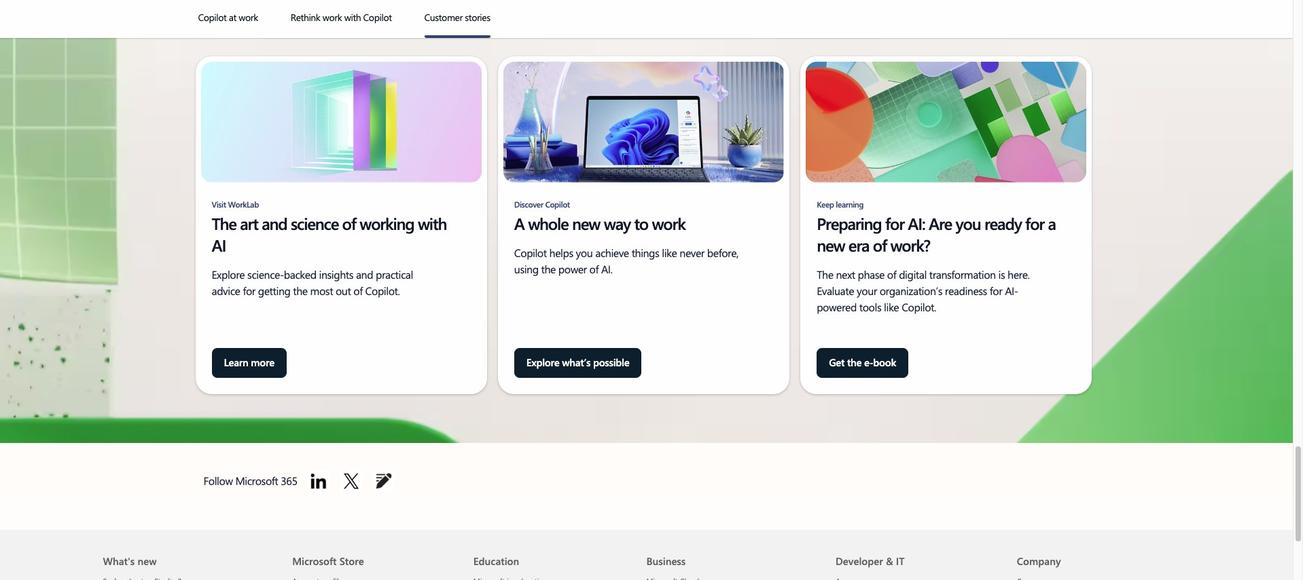 Task type: locate. For each thing, give the bounding box(es) containing it.
new left way
[[572, 212, 600, 234]]

get the e-book link
[[817, 348, 908, 378]]

1 for from the left
[[885, 212, 904, 234]]

for
[[885, 212, 904, 234], [1025, 212, 1044, 234]]

developer & it
[[836, 555, 905, 568]]

follow microsoft 365 region
[[195, 465, 411, 498]]

of inside the art and science of working with ai
[[342, 212, 356, 234]]

explore
[[526, 356, 560, 369]]

of right science
[[342, 212, 356, 234]]

x logo image
[[341, 471, 362, 492]]

you
[[956, 212, 981, 234]]

of
[[342, 212, 356, 234], [873, 234, 887, 256]]

way
[[604, 212, 631, 234]]

for left ai:
[[885, 212, 904, 234]]

microsoft inside follow microsoft 365 region
[[235, 474, 278, 488]]

ready
[[985, 212, 1022, 234]]

book
[[873, 356, 896, 369]]

era
[[849, 234, 869, 256]]

of right era
[[873, 234, 887, 256]]

1 horizontal spatial for
[[1025, 212, 1044, 234]]

what's
[[562, 356, 591, 369]]

1 vertical spatial microsoft
[[292, 555, 337, 568]]

e-
[[864, 356, 873, 369]]

for left a on the top right
[[1025, 212, 1044, 234]]

what's
[[103, 555, 135, 568]]

2 horizontal spatial new
[[817, 234, 845, 256]]

microsoft
[[235, 474, 278, 488], [292, 555, 337, 568]]

follow microsoft 365
[[204, 474, 300, 488]]

a
[[514, 212, 524, 234]]

the art and science of working with ai
[[212, 212, 447, 256]]

new
[[572, 212, 600, 234], [817, 234, 845, 256], [138, 555, 157, 568]]

footer resource links element
[[38, 530, 1255, 581]]

microsoft left '365'
[[235, 474, 278, 488]]

work?
[[890, 234, 930, 256]]

and
[[262, 212, 287, 234]]

microsoft 365 blog logo image
[[373, 471, 395, 492]]

new left era
[[817, 234, 845, 256]]

get the e-book
[[829, 356, 896, 369]]

whole
[[528, 212, 568, 234]]

developer & it heading
[[836, 530, 1001, 571]]

1 horizontal spatial of
[[873, 234, 887, 256]]

0 horizontal spatial microsoft
[[235, 474, 278, 488]]

company heading
[[1017, 530, 1182, 571]]

1 horizontal spatial microsoft
[[292, 555, 337, 568]]

possible
[[593, 356, 629, 369]]

get
[[829, 356, 845, 369]]

explore what's possible
[[526, 356, 629, 369]]

preparing
[[817, 212, 882, 234]]

new right what's
[[138, 555, 157, 568]]

0 horizontal spatial new
[[138, 555, 157, 568]]

0 vertical spatial microsoft
[[235, 474, 278, 488]]

more
[[251, 356, 274, 369]]

what's new heading
[[103, 530, 276, 571]]

0 horizontal spatial for
[[885, 212, 904, 234]]

science
[[291, 212, 339, 234]]

2 for from the left
[[1025, 212, 1044, 234]]

the
[[847, 356, 862, 369]]

work
[[652, 212, 685, 234]]

microsoft store heading
[[292, 530, 457, 571]]

0 horizontal spatial of
[[342, 212, 356, 234]]

microsoft left store
[[292, 555, 337, 568]]



Task type: vqa. For each thing, say whether or not it's contained in the screenshot.
'by'
no



Task type: describe. For each thing, give the bounding box(es) containing it.
it
[[896, 555, 905, 568]]

developer
[[836, 555, 883, 568]]

start screen of microsoft surface pro with copilot dialog open in the right image
[[503, 62, 784, 183]]

company
[[1017, 555, 1061, 568]]

of inside preparing for ai: are you ready for a new era of work?
[[873, 234, 887, 256]]

education heading
[[473, 530, 638, 571]]

new inside heading
[[138, 555, 157, 568]]

linkedin logo image
[[308, 471, 330, 492]]

1 horizontal spatial new
[[572, 212, 600, 234]]

&
[[886, 555, 893, 568]]

are
[[929, 212, 952, 234]]

education
[[473, 555, 519, 568]]

learn more
[[224, 356, 274, 369]]

a
[[1048, 212, 1056, 234]]

customer stories image
[[424, 35, 490, 38]]

art
[[240, 212, 258, 234]]

to
[[634, 212, 648, 234]]

follow
[[204, 474, 233, 488]]

new inside preparing for ai: are you ready for a new era of work?
[[817, 234, 845, 256]]

business heading
[[647, 530, 820, 571]]

preparing for ai: are you ready for a new era of work?
[[817, 212, 1056, 256]]

business
[[647, 555, 686, 568]]

a whole new way to work
[[514, 212, 685, 234]]

explore what's possible link
[[514, 348, 642, 378]]

what's new
[[103, 555, 157, 568]]

ai:
[[908, 212, 925, 234]]

365
[[281, 474, 297, 488]]

ai
[[212, 234, 226, 256]]

microsoft inside microsoft store heading
[[292, 555, 337, 568]]

learn more link
[[212, 348, 287, 378]]

with
[[418, 212, 447, 234]]

the
[[212, 212, 236, 234]]

microsoft store
[[292, 555, 364, 568]]

working
[[360, 212, 414, 234]]

learn
[[224, 356, 248, 369]]

store
[[339, 555, 364, 568]]



